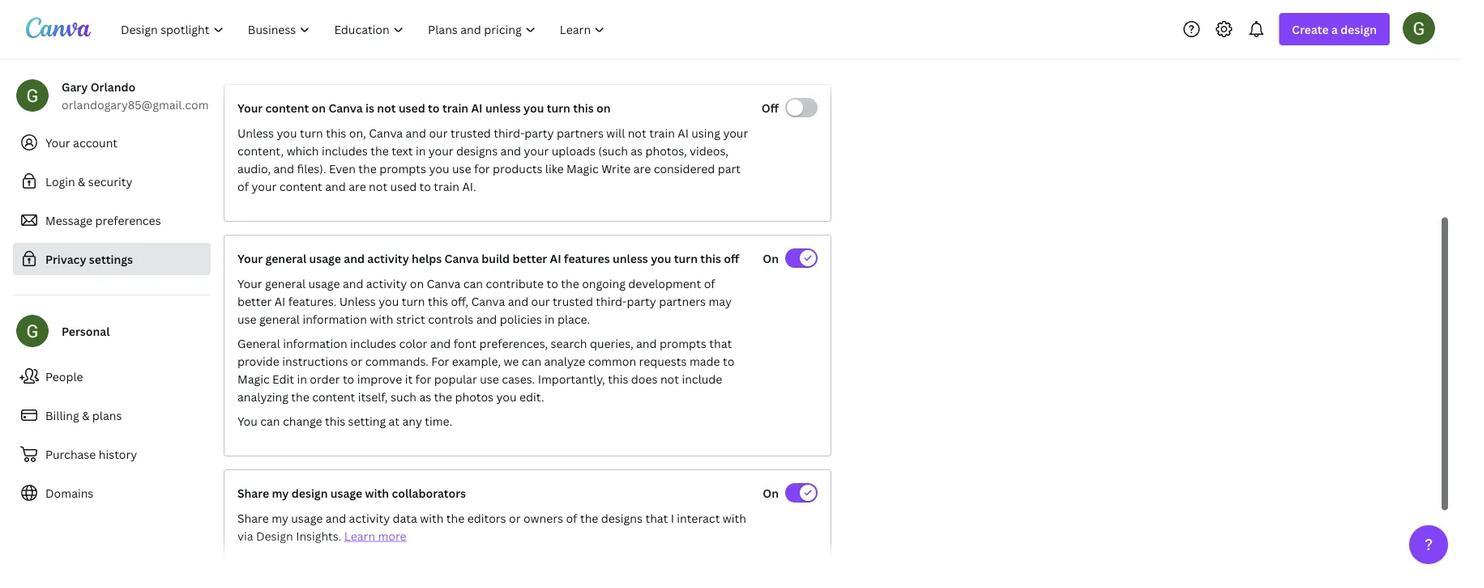 Task type: describe. For each thing, give the bounding box(es) containing it.
you up products on the left top of page
[[524, 100, 544, 116]]

like
[[545, 161, 564, 176]]

owners
[[524, 511, 563, 526]]

information inside your general usage and activity on canva can contribute to the ongoing development of better ai features. unless you turn this off, canva and our trusted third-party partners may use general information with strict controls and policies in place.
[[303, 312, 367, 327]]

2 vertical spatial general
[[259, 312, 300, 327]]

via
[[238, 529, 253, 544]]

magic inside general information includes color and font preferences, search queries, and prompts that provide instructions or commands. for example, we can analyze common requests made to magic edit in order to improve it for popular use cases. importantly, this does not include analyzing the content itself, such as the photos you edit.
[[238, 372, 270, 387]]

analyze
[[544, 354, 585, 369]]

importantly,
[[538, 372, 605, 387]]

login & security
[[45, 174, 132, 189]]

considered
[[654, 161, 715, 176]]

search
[[551, 336, 587, 351]]

off
[[724, 251, 739, 266]]

canva inside unless you turn this on, canva and our trusted third-party partners will not train ai using your content, which includes the text in your designs and your uploads (such as photos, videos, audio, and files). even the prompts you use for products like magic write are considered part of your content and are not used to train ai.
[[369, 125, 403, 141]]

write
[[602, 161, 631, 176]]

it
[[405, 372, 413, 387]]

to right order
[[343, 372, 354, 387]]

part
[[718, 161, 741, 176]]

files).
[[297, 161, 326, 176]]

helps
[[412, 251, 442, 266]]

gary orlando image
[[1403, 12, 1436, 44]]

unless you turn this on, canva and our trusted third-party partners will not train ai using your content, which includes the text in your designs and your uploads (such as photos, videos, audio, and files). even the prompts you use for products like magic write are considered part of your content and are not used to train ai.
[[238, 125, 748, 194]]

instructions
[[282, 354, 348, 369]]

products
[[493, 161, 543, 176]]

purchase
[[45, 447, 96, 462]]

my for usage
[[272, 511, 288, 526]]

design for my
[[292, 486, 328, 501]]

this left the off
[[701, 251, 721, 266]]

build
[[482, 251, 510, 266]]

with down collaborators
[[420, 511, 444, 526]]

not inside general information includes color and font preferences, search queries, and prompts that provide instructions or commands. for example, we can analyze common requests made to magic edit in order to improve it for popular use cases. importantly, this does not include analyzing the content itself, such as the photos you edit.
[[661, 372, 679, 387]]

uploads
[[552, 143, 596, 158]]

edit.
[[520, 389, 544, 405]]

information inside general information includes color and font preferences, search queries, and prompts that provide instructions or commands. for example, we can analyze common requests made to magic edit in order to improve it for popular use cases. importantly, this does not include analyzing the content itself, such as the photos you edit.
[[283, 336, 347, 351]]

is
[[366, 100, 374, 116]]

preferences
[[95, 213, 161, 228]]

create a design button
[[1279, 13, 1390, 45]]

can inside your general usage and activity on canva can contribute to the ongoing development of better ai features. unless you turn this off, canva and our trusted third-party partners may use general information with strict controls and policies in place.
[[463, 276, 483, 291]]

collaborators
[[392, 486, 466, 501]]

can inside general information includes color and font preferences, search queries, and prompts that provide instructions or commands. for example, we can analyze common requests made to magic edit in order to improve it for popular use cases. importantly, this does not include analyzing the content itself, such as the photos you edit.
[[522, 354, 542, 369]]

your account link
[[13, 126, 211, 159]]

canva left build
[[445, 251, 479, 266]]

as inside general information includes color and font preferences, search queries, and prompts that provide instructions or commands. for example, we can analyze common requests made to magic edit in order to improve it for popular use cases. importantly, this does not include analyzing the content itself, such as the photos you edit.
[[419, 389, 431, 405]]

of inside share my usage and activity data with the editors or owners of the designs that i interact with via design insights.
[[566, 511, 578, 526]]

orlandogary85@gmail.com
[[62, 97, 209, 112]]

third- inside your general usage and activity on canva can contribute to the ongoing development of better ai features. unless you turn this off, canva and our trusted third-party partners may use general information with strict controls and policies in place.
[[596, 294, 627, 309]]

0 horizontal spatial unless
[[485, 100, 521, 116]]

you down the your content on canva is not used to train ai unless you turn this on
[[429, 161, 449, 176]]

of inside your general usage and activity on canva can contribute to the ongoing development of better ai features. unless you turn this off, canva and our trusted third-party partners may use general information with strict controls and policies in place.
[[704, 276, 716, 291]]

orlando
[[91, 79, 136, 94]]

& for billing
[[82, 408, 90, 424]]

share for share my design usage with collaborators
[[238, 486, 269, 501]]

people
[[45, 369, 83, 385]]

not right will
[[628, 125, 647, 141]]

that inside share my usage and activity data with the editors or owners of the designs that i interact with via design insights.
[[646, 511, 668, 526]]

trusted inside your general usage and activity on canva can contribute to the ongoing development of better ai features. unless you turn this off, canva and our trusted third-party partners may use general information with strict controls and policies in place.
[[553, 294, 593, 309]]

share my usage and activity data with the editors or owners of the designs that i interact with via design insights.
[[238, 511, 747, 544]]

your for your account
[[45, 135, 70, 150]]

0 vertical spatial used
[[399, 100, 425, 116]]

made
[[690, 354, 720, 369]]

even
[[329, 161, 356, 176]]

and inside share my usage and activity data with the editors or owners of the designs that i interact with via design insights.
[[326, 511, 346, 526]]

includes inside general information includes color and font preferences, search queries, and prompts that provide instructions or commands. for example, we can analyze common requests made to magic edit in order to improve it for popular use cases. importantly, this does not include analyzing the content itself, such as the photos you edit.
[[350, 336, 396, 351]]

create a design
[[1292, 21, 1377, 37]]

canva left is
[[329, 100, 363, 116]]

unless inside your general usage and activity on canva can contribute to the ongoing development of better ai features. unless you turn this off, canva and our trusted third-party partners may use general information with strict controls and policies in place.
[[339, 294, 376, 309]]

the right even
[[358, 161, 377, 176]]

insights.
[[296, 529, 342, 544]]

i
[[671, 511, 674, 526]]

this left setting
[[325, 414, 345, 429]]

canva right off,
[[471, 294, 505, 309]]

on,
[[349, 125, 366, 141]]

gary
[[62, 79, 88, 94]]

2 horizontal spatial on
[[597, 100, 611, 116]]

you up the 'which'
[[277, 125, 297, 141]]

ai left features
[[550, 251, 562, 266]]

message
[[45, 213, 92, 228]]

this inside your general usage and activity on canva can contribute to the ongoing development of better ai features. unless you turn this off, canva and our trusted third-party partners may use general information with strict controls and policies in place.
[[428, 294, 448, 309]]

you inside your general usage and activity on canva can contribute to the ongoing development of better ai features. unless you turn this off, canva and our trusted third-party partners may use general information with strict controls and policies in place.
[[379, 294, 399, 309]]

for inside general information includes color and font preferences, search queries, and prompts that provide instructions or commands. for example, we can analyze common requests made to magic edit in order to improve it for popular use cases. importantly, this does not include analyzing the content itself, such as the photos you edit.
[[416, 372, 432, 387]]

features
[[564, 251, 610, 266]]

party inside your general usage and activity on canva can contribute to the ongoing development of better ai features. unless you turn this off, canva and our trusted third-party partners may use general information with strict controls and policies in place.
[[627, 294, 656, 309]]

include
[[682, 372, 723, 387]]

learn more
[[344, 529, 407, 544]]

text
[[392, 143, 413, 158]]

with right interact on the left of the page
[[723, 511, 747, 526]]

for
[[431, 354, 449, 369]]

color
[[399, 336, 428, 351]]

on for your general usage and activity helps canva build better ai features unless you turn this off
[[763, 251, 779, 266]]

our inside your general usage and activity on canva can contribute to the ongoing development of better ai features. unless you turn this off, canva and our trusted third-party partners may use general information with strict controls and policies in place.
[[531, 294, 550, 309]]

strict
[[396, 312, 425, 327]]

you up development
[[651, 251, 672, 266]]

settings
[[89, 252, 133, 267]]

on for share my design usage with collaborators
[[763, 486, 779, 501]]

the down popular
[[434, 389, 452, 405]]

your up like
[[524, 143, 549, 158]]

to right made
[[723, 354, 735, 369]]

as inside unless you turn this on, canva and our trusted third-party partners will not train ai using your content, which includes the text in your designs and your uploads (such as photos, videos, audio, and files). even the prompts you use for products like magic write are considered part of your content and are not used to train ai.
[[631, 143, 643, 158]]

create
[[1292, 21, 1329, 37]]

edit
[[272, 372, 294, 387]]

message preferences
[[45, 213, 161, 228]]

message preferences link
[[13, 204, 211, 237]]

not down is
[[369, 179, 388, 194]]

or inside share my usage and activity data with the editors or owners of the designs that i interact with via design insights.
[[509, 511, 521, 526]]

contribute
[[486, 276, 544, 291]]

the left editors
[[446, 511, 465, 526]]

in inside unless you turn this on, canva and our trusted third-party partners will not train ai using your content, which includes the text in your designs and your uploads (such as photos, videos, audio, and files). even the prompts you use for products like magic write are considered part of your content and are not used to train ai.
[[416, 143, 426, 158]]

development
[[628, 276, 701, 291]]

use inside unless you turn this on, canva and our trusted third-party partners will not train ai using your content, which includes the text in your designs and your uploads (such as photos, videos, audio, and files). even the prompts you use for products like magic write are considered part of your content and are not used to train ai.
[[452, 161, 471, 176]]

ongoing
[[582, 276, 626, 291]]

domains
[[45, 486, 93, 501]]

0 horizontal spatial can
[[260, 414, 280, 429]]

design for a
[[1341, 21, 1377, 37]]

learn
[[344, 529, 375, 544]]

activity for helps
[[367, 251, 409, 266]]

any
[[402, 414, 422, 429]]

time.
[[425, 414, 452, 429]]

third- inside unless you turn this on, canva and our trusted third-party partners will not train ai using your content, which includes the text in your designs and your uploads (such as photos, videos, audio, and files). even the prompts you use for products like magic write are considered part of your content and are not used to train ai.
[[494, 125, 525, 141]]

0 vertical spatial better
[[513, 251, 547, 266]]

login
[[45, 174, 75, 189]]

the right owners
[[580, 511, 599, 526]]

to right is
[[428, 100, 440, 116]]

content inside unless you turn this on, canva and our trusted third-party partners will not train ai using your content, which includes the text in your designs and your uploads (such as photos, videos, audio, and files). even the prompts you use for products like magic write are considered part of your content and are not used to train ai.
[[279, 179, 323, 194]]

editors
[[467, 511, 506, 526]]

turn up development
[[674, 251, 698, 266]]

your for your content on canva is not used to train ai unless you turn this on
[[238, 100, 263, 116]]

your content on canva is not used to train ai unless you turn this on
[[238, 100, 611, 116]]

that inside general information includes color and font preferences, search queries, and prompts that provide instructions or commands. for example, we can analyze common requests made to magic edit in order to improve it for popular use cases. importantly, this does not include analyzing the content itself, such as the photos you edit.
[[709, 336, 732, 351]]

billing & plans link
[[13, 400, 211, 432]]

on inside your general usage and activity on canva can contribute to the ongoing development of better ai features. unless you turn this off, canva and our trusted third-party partners may use general information with strict controls and policies in place.
[[410, 276, 424, 291]]

features.
[[288, 294, 337, 309]]

personal
[[62, 324, 110, 339]]

audio,
[[238, 161, 271, 176]]

the up change
[[291, 389, 309, 405]]

ai.
[[462, 179, 476, 194]]

general for your general usage and activity helps canva build better ai features unless you turn this off
[[265, 251, 307, 266]]

people link
[[13, 361, 211, 393]]

which
[[287, 143, 319, 158]]

change
[[283, 414, 322, 429]]



Task type: locate. For each thing, give the bounding box(es) containing it.
0 vertical spatial in
[[416, 143, 426, 158]]

1 horizontal spatial on
[[410, 276, 424, 291]]

you up strict
[[379, 294, 399, 309]]

usage for on
[[308, 276, 340, 291]]

design
[[1341, 21, 1377, 37], [292, 486, 328, 501]]

1 horizontal spatial are
[[634, 161, 651, 176]]

0 vertical spatial information
[[303, 312, 367, 327]]

interact
[[677, 511, 720, 526]]

photos
[[455, 389, 494, 405]]

1 vertical spatial as
[[419, 389, 431, 405]]

better
[[513, 251, 547, 266], [238, 294, 272, 309]]

you inside general information includes color and font preferences, search queries, and prompts that provide instructions or commands. for example, we can analyze common requests made to magic edit in order to improve it for popular use cases. importantly, this does not include analyzing the content itself, such as the photos you edit.
[[497, 389, 517, 405]]

your account
[[45, 135, 118, 150]]

2 vertical spatial train
[[434, 179, 460, 194]]

unless inside unless you turn this on, canva and our trusted third-party partners will not train ai using your content, which includes the text in your designs and your uploads (such as photos, videos, audio, and files). even the prompts you use for products like magic write are considered part of your content and are not used to train ai.
[[238, 125, 274, 141]]

ai up unless you turn this on, canva and our trusted third-party partners will not train ai using your content, which includes the text in your designs and your uploads (such as photos, videos, audio, and files). even the prompts you use for products like magic write are considered part of your content and are not used to train ai.
[[471, 100, 483, 116]]

such
[[391, 389, 417, 405]]

plans
[[92, 408, 122, 424]]

1 vertical spatial better
[[238, 294, 272, 309]]

0 vertical spatial activity
[[367, 251, 409, 266]]

1 horizontal spatial trusted
[[553, 294, 593, 309]]

train up unless you turn this on, canva and our trusted third-party partners will not train ai using your content, which includes the text in your designs and your uploads (such as photos, videos, audio, and files). even the prompts you use for products like magic write are considered part of your content and are not used to train ai.
[[443, 100, 469, 116]]

use down example, at the left of the page
[[480, 372, 499, 387]]

2 horizontal spatial of
[[704, 276, 716, 291]]

unless up content,
[[238, 125, 274, 141]]

of down audio,
[[238, 179, 249, 194]]

share for share my usage and activity data with the editors or owners of the designs that i interact with via design insights.
[[238, 511, 269, 526]]

not down requests
[[661, 372, 679, 387]]

0 horizontal spatial are
[[349, 179, 366, 194]]

a
[[1332, 21, 1338, 37]]

information up "instructions"
[[283, 336, 347, 351]]

design right the a
[[1341, 21, 1377, 37]]

0 horizontal spatial magic
[[238, 372, 270, 387]]

third-
[[494, 125, 525, 141], [596, 294, 627, 309]]

0 vertical spatial party
[[525, 125, 554, 141]]

general
[[265, 251, 307, 266], [265, 276, 306, 291], [259, 312, 300, 327]]

this left the on,
[[326, 125, 346, 141]]

your down audio,
[[252, 179, 277, 194]]

activity inside share my usage and activity data with the editors or owners of the designs that i interact with via design insights.
[[349, 511, 390, 526]]

itself,
[[358, 389, 388, 405]]

ai left using
[[678, 125, 689, 141]]

0 vertical spatial unless
[[238, 125, 274, 141]]

unless
[[485, 100, 521, 116], [613, 251, 648, 266]]

2 share from the top
[[238, 511, 269, 526]]

use up general
[[238, 312, 257, 327]]

train
[[443, 100, 469, 116], [649, 125, 675, 141], [434, 179, 460, 194]]

your for your general usage and activity on canva can contribute to the ongoing development of better ai features. unless you turn this off, canva and our trusted third-party partners may use general information with strict controls and policies in place.
[[238, 276, 262, 291]]

0 vertical spatial magic
[[567, 161, 599, 176]]

1 vertical spatial partners
[[659, 294, 706, 309]]

0 vertical spatial unless
[[485, 100, 521, 116]]

can right the you
[[260, 414, 280, 429]]

cases.
[[502, 372, 535, 387]]

activity left "helps"
[[367, 251, 409, 266]]

&
[[78, 174, 85, 189], [82, 408, 90, 424]]

analyzing
[[238, 389, 289, 405]]

1 vertical spatial magic
[[238, 372, 270, 387]]

0 vertical spatial designs
[[456, 143, 498, 158]]

you
[[524, 100, 544, 116], [277, 125, 297, 141], [429, 161, 449, 176], [651, 251, 672, 266], [379, 294, 399, 309], [497, 389, 517, 405]]

that left i
[[646, 511, 668, 526]]

partners
[[557, 125, 604, 141], [659, 294, 706, 309]]

partners inside your general usage and activity on canva can contribute to the ongoing development of better ai features. unless you turn this off, canva and our trusted third-party partners may use general information with strict controls and policies in place.
[[659, 294, 706, 309]]

1 vertical spatial unless
[[339, 294, 376, 309]]

third- down ongoing
[[596, 294, 627, 309]]

prompts
[[379, 161, 426, 176], [660, 336, 707, 351]]

improve
[[357, 372, 402, 387]]

magic down provide
[[238, 372, 270, 387]]

2 vertical spatial can
[[260, 414, 280, 429]]

& right login
[[78, 174, 85, 189]]

billing & plans
[[45, 408, 122, 424]]

content inside general information includes color and font preferences, search queries, and prompts that provide instructions or commands. for example, we can analyze common requests made to magic edit in order to improve it for popular use cases. importantly, this does not include analyzing the content itself, such as the photos you edit.
[[312, 389, 355, 405]]

place.
[[558, 312, 590, 327]]

on up will
[[597, 100, 611, 116]]

0 vertical spatial for
[[474, 161, 490, 176]]

this down common
[[608, 372, 629, 387]]

1 vertical spatial for
[[416, 372, 432, 387]]

usage for data
[[291, 511, 323, 526]]

1 vertical spatial or
[[509, 511, 521, 526]]

information
[[303, 312, 367, 327], [283, 336, 347, 351]]

better up 'contribute'
[[513, 251, 547, 266]]

unless up unless you turn this on, canva and our trusted third-party partners will not train ai using your content, which includes the text in your designs and your uploads (such as photos, videos, audio, and files). even the prompts you use for products like magic write are considered part of your content and are not used to train ai.
[[485, 100, 521, 116]]

commands.
[[365, 354, 429, 369]]

canva up text
[[369, 125, 403, 141]]

1 vertical spatial design
[[292, 486, 328, 501]]

use up ai.
[[452, 161, 471, 176]]

0 horizontal spatial of
[[238, 179, 249, 194]]

2 my from the top
[[272, 511, 288, 526]]

usage inside share my usage and activity data with the editors or owners of the designs that i interact with via design insights.
[[291, 511, 323, 526]]

in right edit
[[297, 372, 307, 387]]

turn up the 'which'
[[300, 125, 323, 141]]

1 vertical spatial use
[[238, 312, 257, 327]]

turn inside unless you turn this on, canva and our trusted third-party partners will not train ai using your content, which includes the text in your designs and your uploads (such as photos, videos, audio, and files). even the prompts you use for products like magic write are considered part of your content and are not used to train ai.
[[300, 125, 323, 141]]

gary orlando orlandogary85@gmail.com
[[62, 79, 209, 112]]

activity for on
[[366, 276, 407, 291]]

0 vertical spatial trusted
[[451, 125, 491, 141]]

1 vertical spatial of
[[704, 276, 716, 291]]

to inside your general usage and activity on canva can contribute to the ongoing development of better ai features. unless you turn this off, canva and our trusted third-party partners may use general information with strict controls and policies in place.
[[547, 276, 558, 291]]

design up insights.
[[292, 486, 328, 501]]

1 vertical spatial prompts
[[660, 336, 707, 351]]

purchase history
[[45, 447, 137, 462]]

controls
[[428, 312, 474, 327]]

activity up strict
[[366, 276, 407, 291]]

0 vertical spatial as
[[631, 143, 643, 158]]

2 on from the top
[[763, 486, 779, 501]]

0 horizontal spatial unless
[[238, 125, 274, 141]]

1 vertical spatial are
[[349, 179, 366, 194]]

1 vertical spatial train
[[649, 125, 675, 141]]

1 horizontal spatial our
[[531, 294, 550, 309]]

designs inside share my usage and activity data with the editors or owners of the designs that i interact with via design insights.
[[601, 511, 643, 526]]

1 my from the top
[[272, 486, 289, 501]]

this inside general information includes color and font preferences, search queries, and prompts that provide instructions or commands. for example, we can analyze common requests made to magic edit in order to improve it for popular use cases. importantly, this does not include analyzing the content itself, such as the photos you edit.
[[608, 372, 629, 387]]

setting
[[348, 414, 386, 429]]

domains link
[[13, 477, 211, 510]]

0 horizontal spatial designs
[[456, 143, 498, 158]]

unless
[[238, 125, 274, 141], [339, 294, 376, 309]]

0 horizontal spatial as
[[419, 389, 431, 405]]

you down cases.
[[497, 389, 517, 405]]

privacy
[[45, 252, 86, 267]]

or inside general information includes color and font preferences, search queries, and prompts that provide instructions or commands. for example, we can analyze common requests made to magic edit in order to improve it for popular use cases. importantly, this does not include analyzing the content itself, such as the photos you edit.
[[351, 354, 363, 369]]

1 horizontal spatial third-
[[596, 294, 627, 309]]

1 vertical spatial unless
[[613, 251, 648, 266]]

with up learn more
[[365, 486, 389, 501]]

provide
[[238, 354, 280, 369]]

example,
[[452, 354, 501, 369]]

2 horizontal spatial can
[[522, 354, 542, 369]]

party inside unless you turn this on, canva and our trusted third-party partners will not train ai using your content, which includes the text in your designs and your uploads (such as photos, videos, audio, and files). even the prompts you use for products like magic write are considered part of your content and are not used to train ai.
[[525, 125, 554, 141]]

our inside unless you turn this on, canva and our trusted third-party partners will not train ai using your content, which includes the text in your designs and your uploads (such as photos, videos, audio, and files). even the prompts you use for products like magic write are considered part of your content and are not used to train ai.
[[429, 125, 448, 141]]

can
[[463, 276, 483, 291], [522, 354, 542, 369], [260, 414, 280, 429]]

content down files).
[[279, 179, 323, 194]]

your inside your account "link"
[[45, 135, 70, 150]]

the down features
[[561, 276, 579, 291]]

to left ai.
[[420, 179, 431, 194]]

your right using
[[723, 125, 748, 141]]

canva up off,
[[427, 276, 461, 291]]

0 vertical spatial or
[[351, 354, 363, 369]]

with left strict
[[370, 312, 394, 327]]

you
[[238, 414, 258, 429]]

in left 'place.'
[[545, 312, 555, 327]]

content up the 'which'
[[265, 100, 309, 116]]

0 horizontal spatial for
[[416, 372, 432, 387]]

1 horizontal spatial magic
[[567, 161, 599, 176]]

& for login
[[78, 174, 85, 189]]

trusted inside unless you turn this on, canva and our trusted third-party partners will not train ai using your content, which includes the text in your designs and your uploads (such as photos, videos, audio, and files). even the prompts you use for products like magic write are considered part of your content and are not used to train ai.
[[451, 125, 491, 141]]

unless right features.
[[339, 294, 376, 309]]

login & security link
[[13, 165, 211, 198]]

unless up ongoing
[[613, 251, 648, 266]]

used inside unless you turn this on, canva and our trusted third-party partners will not train ai using your content, which includes the text in your designs and your uploads (such as photos, videos, audio, and files). even the prompts you use for products like magic write are considered part of your content and are not used to train ai.
[[390, 179, 417, 194]]

are right write
[[634, 161, 651, 176]]

in inside your general usage and activity on canva can contribute to the ongoing development of better ai features. unless you turn this off, canva and our trusted third-party partners may use general information with strict controls and policies in place.
[[545, 312, 555, 327]]

1 horizontal spatial unless
[[339, 294, 376, 309]]

not right is
[[377, 100, 396, 116]]

1 vertical spatial general
[[265, 276, 306, 291]]

the inside your general usage and activity on canva can contribute to the ongoing development of better ai features. unless you turn this off, canva and our trusted third-party partners may use general information with strict controls and policies in place.
[[561, 276, 579, 291]]

as
[[631, 143, 643, 158], [419, 389, 431, 405]]

off
[[762, 100, 779, 116]]

partners inside unless you turn this on, canva and our trusted third-party partners will not train ai using your content, which includes the text in your designs and your uploads (such as photos, videos, audio, and files). even the prompts you use for products like magic write are considered part of your content and are not used to train ai.
[[557, 125, 604, 141]]

share my design usage with collaborators
[[238, 486, 466, 501]]

0 horizontal spatial trusted
[[451, 125, 491, 141]]

0 vertical spatial my
[[272, 486, 289, 501]]

use inside general information includes color and font preferences, search queries, and prompts that provide instructions or commands. for example, we can analyze common requests made to magic edit in order to improve it for popular use cases. importantly, this does not include analyzing the content itself, such as the photos you edit.
[[480, 372, 499, 387]]

will
[[607, 125, 625, 141]]

the left text
[[371, 143, 389, 158]]

more
[[378, 529, 407, 544]]

0 vertical spatial share
[[238, 486, 269, 501]]

your right text
[[429, 143, 454, 158]]

better up general
[[238, 294, 272, 309]]

purchase history link
[[13, 439, 211, 471]]

includes
[[322, 143, 368, 158], [350, 336, 396, 351]]

ai inside your general usage and activity on canva can contribute to the ongoing development of better ai features. unless you turn this off, canva and our trusted third-party partners may use general information with strict controls and policies in place.
[[275, 294, 286, 309]]

1 vertical spatial content
[[279, 179, 323, 194]]

of up may
[[704, 276, 716, 291]]

used down text
[[390, 179, 417, 194]]

my inside share my usage and activity data with the editors or owners of the designs that i interact with via design insights.
[[272, 511, 288, 526]]

with inside your general usage and activity on canva can contribute to the ongoing development of better ai features. unless you turn this off, canva and our trusted third-party partners may use general information with strict controls and policies in place.
[[370, 312, 394, 327]]

your inside your general usage and activity on canva can contribute to the ongoing development of better ai features. unless you turn this off, canva and our trusted third-party partners may use general information with strict controls and policies in place.
[[238, 276, 262, 291]]

better inside your general usage and activity on canva can contribute to the ongoing development of better ai features. unless you turn this off, canva and our trusted third-party partners may use general information with strict controls and policies in place.
[[238, 294, 272, 309]]

0 horizontal spatial that
[[646, 511, 668, 526]]

our up policies
[[531, 294, 550, 309]]

can right we
[[522, 354, 542, 369]]

1 vertical spatial trusted
[[553, 294, 593, 309]]

to inside unless you turn this on, canva and our trusted third-party partners will not train ai using your content, which includes the text in your designs and your uploads (such as photos, videos, audio, and files). even the prompts you use for products like magic write are considered part of your content and are not used to train ai.
[[420, 179, 431, 194]]

order
[[310, 372, 340, 387]]

0 vertical spatial &
[[78, 174, 85, 189]]

includes up commands. in the bottom of the page
[[350, 336, 396, 351]]

usage for helps
[[309, 251, 341, 266]]

account
[[73, 135, 118, 150]]

on
[[312, 100, 326, 116], [597, 100, 611, 116], [410, 276, 424, 291]]

privacy settings link
[[13, 243, 211, 276]]

top level navigation element
[[110, 13, 619, 45]]

1 horizontal spatial use
[[452, 161, 471, 176]]

of right owners
[[566, 511, 578, 526]]

party down development
[[627, 294, 656, 309]]

0 vertical spatial that
[[709, 336, 732, 351]]

that up made
[[709, 336, 732, 351]]

you can change this setting at any time.
[[238, 414, 452, 429]]

content,
[[238, 143, 284, 158]]

designs
[[456, 143, 498, 158], [601, 511, 643, 526]]

turn up strict
[[402, 294, 425, 309]]

our down the your content on canva is not used to train ai unless you turn this on
[[429, 125, 448, 141]]

third- up products on the left top of page
[[494, 125, 525, 141]]

0 horizontal spatial design
[[292, 486, 328, 501]]

0 horizontal spatial partners
[[557, 125, 604, 141]]

1 vertical spatial &
[[82, 408, 90, 424]]

1 vertical spatial information
[[283, 336, 347, 351]]

0 vertical spatial partners
[[557, 125, 604, 141]]

1 vertical spatial share
[[238, 511, 269, 526]]

your for your general usage and activity helps canva build better ai features unless you turn this off
[[238, 251, 263, 266]]

1 vertical spatial activity
[[366, 276, 407, 291]]

general information includes color and font preferences, search queries, and prompts that provide instructions or commands. for example, we can analyze common requests made to magic edit in order to improve it for popular use cases. importantly, this does not include analyzing the content itself, such as the photos you edit.
[[238, 336, 735, 405]]

0 vertical spatial general
[[265, 251, 307, 266]]

your general usage and activity on canva can contribute to the ongoing development of better ai features. unless you turn this off, canva and our trusted third-party partners may use general information with strict controls and policies in place.
[[238, 276, 732, 327]]

magic down uploads
[[567, 161, 599, 176]]

1 horizontal spatial for
[[474, 161, 490, 176]]

this up uploads
[[573, 100, 594, 116]]

0 vertical spatial of
[[238, 179, 249, 194]]

partners up uploads
[[557, 125, 604, 141]]

party up uploads
[[525, 125, 554, 141]]

on up the 'which'
[[312, 100, 326, 116]]

0 horizontal spatial in
[[297, 372, 307, 387]]

1 horizontal spatial prompts
[[660, 336, 707, 351]]

content down order
[[312, 389, 355, 405]]

or right editors
[[509, 511, 521, 526]]

activity
[[367, 251, 409, 266], [366, 276, 407, 291], [349, 511, 390, 526]]

font
[[454, 336, 477, 351]]

ai inside unless you turn this on, canva and our trusted third-party partners will not train ai using your content, which includes the text in your designs and your uploads (such as photos, videos, audio, and files). even the prompts you use for products like magic write are considered part of your content and are not used to train ai.
[[678, 125, 689, 141]]

queries,
[[590, 336, 634, 351]]

includes up even
[[322, 143, 368, 158]]

0 vertical spatial use
[[452, 161, 471, 176]]

this inside unless you turn this on, canva and our trusted third-party partners will not train ai using your content, which includes the text in your designs and your uploads (such as photos, videos, audio, and files). even the prompts you use for products like magic write are considered part of your content and are not used to train ai.
[[326, 125, 346, 141]]

1 horizontal spatial that
[[709, 336, 732, 351]]

of inside unless you turn this on, canva and our trusted third-party partners will not train ai using your content, which includes the text in your designs and your uploads (such as photos, videos, audio, and files). even the prompts you use for products like magic write are considered part of your content and are not used to train ai.
[[238, 179, 249, 194]]

or up improve
[[351, 354, 363, 369]]

trusted up 'place.'
[[553, 294, 593, 309]]

can up off,
[[463, 276, 483, 291]]

0 horizontal spatial prompts
[[379, 161, 426, 176]]

using
[[692, 125, 721, 141]]

1 horizontal spatial design
[[1341, 21, 1377, 37]]

use inside your general usage and activity on canva can contribute to the ongoing development of better ai features. unless you turn this off, canva and our trusted third-party partners may use general information with strict controls and policies in place.
[[238, 312, 257, 327]]

activity inside your general usage and activity on canva can contribute to the ongoing development of better ai features. unless you turn this off, canva and our trusted third-party partners may use general information with strict controls and policies in place.
[[366, 276, 407, 291]]

designs up ai.
[[456, 143, 498, 158]]

prompts inside general information includes color and font preferences, search queries, and prompts that provide instructions or commands. for example, we can analyze common requests made to magic edit in order to improve it for popular use cases. importantly, this does not include analyzing the content itself, such as the photos you edit.
[[660, 336, 707, 351]]

magic
[[567, 161, 599, 176], [238, 372, 270, 387]]

0 vertical spatial are
[[634, 161, 651, 176]]

0 vertical spatial content
[[265, 100, 309, 116]]

2 vertical spatial in
[[297, 372, 307, 387]]

1 horizontal spatial unless
[[613, 251, 648, 266]]

usage inside your general usage and activity on canva can contribute to the ongoing development of better ai features. unless you turn this off, canva and our trusted third-party partners may use general information with strict controls and policies in place.
[[308, 276, 340, 291]]

0 vertical spatial train
[[443, 100, 469, 116]]

share inside share my usage and activity data with the editors or owners of the designs that i interact with via design insights.
[[238, 511, 269, 526]]

design inside create a design dropdown button
[[1341, 21, 1377, 37]]

1 vertical spatial third-
[[596, 294, 627, 309]]

for
[[474, 161, 490, 176], [416, 372, 432, 387]]

0 horizontal spatial use
[[238, 312, 257, 327]]

0 vertical spatial our
[[429, 125, 448, 141]]

1 vertical spatial my
[[272, 511, 288, 526]]

1 share from the top
[[238, 486, 269, 501]]

1 vertical spatial used
[[390, 179, 417, 194]]

2 horizontal spatial use
[[480, 372, 499, 387]]

2 vertical spatial of
[[566, 511, 578, 526]]

off,
[[451, 294, 469, 309]]

1 vertical spatial that
[[646, 511, 668, 526]]

1 horizontal spatial partners
[[659, 294, 706, 309]]

1 vertical spatial includes
[[350, 336, 396, 351]]

does
[[631, 372, 658, 387]]

information down features.
[[303, 312, 367, 327]]

general
[[238, 336, 280, 351]]

ai left features.
[[275, 294, 286, 309]]

data
[[393, 511, 417, 526]]

(such
[[598, 143, 628, 158]]

security
[[88, 174, 132, 189]]

1 vertical spatial our
[[531, 294, 550, 309]]

prompts inside unless you turn this on, canva and our trusted third-party partners will not train ai using your content, which includes the text in your designs and your uploads (such as photos, videos, audio, and files). even the prompts you use for products like magic write are considered part of your content and are not used to train ai.
[[379, 161, 426, 176]]

magic inside unless you turn this on, canva and our trusted third-party partners will not train ai using your content, which includes the text in your designs and your uploads (such as photos, videos, audio, and files). even the prompts you use for products like magic write are considered part of your content and are not used to train ai.
[[567, 161, 599, 176]]

1 horizontal spatial in
[[416, 143, 426, 158]]

this
[[573, 100, 594, 116], [326, 125, 346, 141], [701, 251, 721, 266], [428, 294, 448, 309], [608, 372, 629, 387], [325, 414, 345, 429]]

prompts up requests
[[660, 336, 707, 351]]

videos,
[[690, 143, 729, 158]]

turn up uploads
[[547, 100, 571, 116]]

for up ai.
[[474, 161, 490, 176]]

1 vertical spatial party
[[627, 294, 656, 309]]

designs inside unless you turn this on, canva and our trusted third-party partners will not train ai using your content, which includes the text in your designs and your uploads (such as photos, videos, audio, and files). even the prompts you use for products like magic write are considered part of your content and are not used to train ai.
[[456, 143, 498, 158]]

for inside unless you turn this on, canva and our trusted third-party partners will not train ai using your content, which includes the text in your designs and your uploads (such as photos, videos, audio, and files). even the prompts you use for products like magic write are considered part of your content and are not used to train ai.
[[474, 161, 490, 176]]

1 horizontal spatial can
[[463, 276, 483, 291]]

my for design
[[272, 486, 289, 501]]

on down "helps"
[[410, 276, 424, 291]]

1 vertical spatial designs
[[601, 511, 643, 526]]

general for your general usage and activity on canva can contribute to the ongoing development of better ai features. unless you turn this off, canva and our trusted third-party partners may use general information with strict controls and policies in place.
[[265, 276, 306, 291]]

0 horizontal spatial party
[[525, 125, 554, 141]]

includes inside unless you turn this on, canva and our trusted third-party partners will not train ai using your content, which includes the text in your designs and your uploads (such as photos, videos, audio, and files). even the prompts you use for products like magic write are considered part of your content and are not used to train ai.
[[322, 143, 368, 158]]

used right is
[[399, 100, 425, 116]]

trusted down the your content on canva is not used to train ai unless you turn this on
[[451, 125, 491, 141]]

0 horizontal spatial or
[[351, 354, 363, 369]]

your general usage and activity helps canva build better ai features unless you turn this off
[[238, 251, 739, 266]]

0 horizontal spatial better
[[238, 294, 272, 309]]

0 horizontal spatial on
[[312, 100, 326, 116]]

activity for data
[[349, 511, 390, 526]]

train up photos,
[[649, 125, 675, 141]]

1 on from the top
[[763, 251, 779, 266]]

designs left i
[[601, 511, 643, 526]]

policies
[[500, 312, 542, 327]]

in right text
[[416, 143, 426, 158]]

1 vertical spatial in
[[545, 312, 555, 327]]

in inside general information includes color and font preferences, search queries, and prompts that provide instructions or commands. for example, we can analyze common requests made to magic edit in order to improve it for popular use cases. importantly, this does not include analyzing the content itself, such as the photos you edit.
[[297, 372, 307, 387]]

0 vertical spatial can
[[463, 276, 483, 291]]

turn inside your general usage and activity on canva can contribute to the ongoing development of better ai features. unless you turn this off, canva and our trusted third-party partners may use general information with strict controls and policies in place.
[[402, 294, 425, 309]]

prompts down text
[[379, 161, 426, 176]]

our
[[429, 125, 448, 141], [531, 294, 550, 309]]



Task type: vqa. For each thing, say whether or not it's contained in the screenshot.
bottom use
yes



